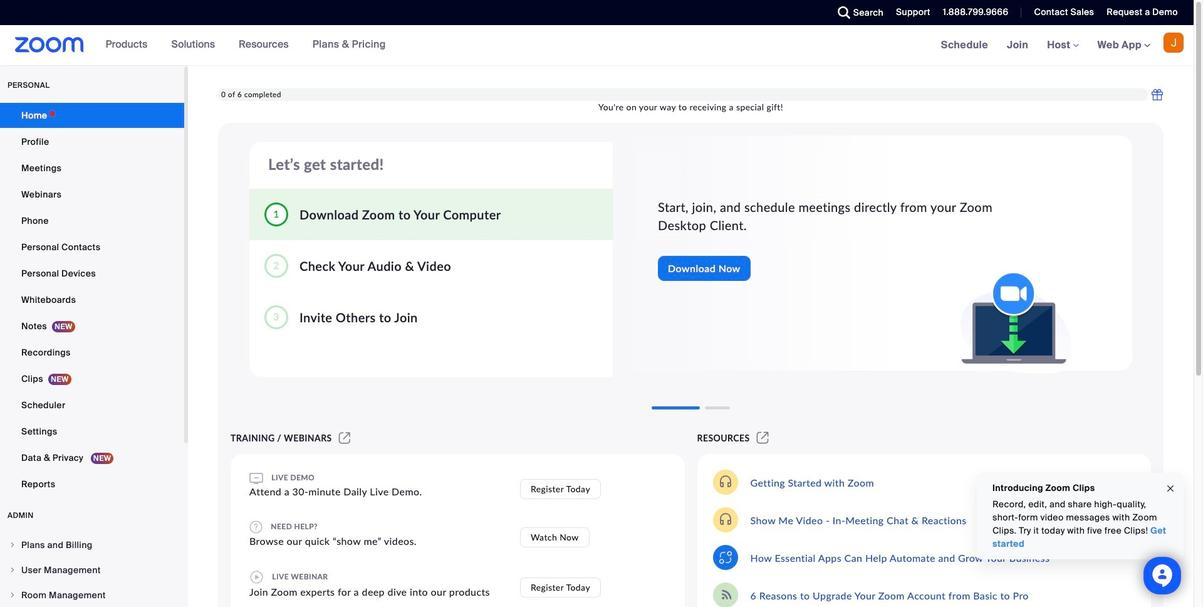 Task type: describe. For each thing, give the bounding box(es) containing it.
1 window new image from the left
[[337, 433, 353, 443]]

3 menu item from the top
[[0, 583, 184, 607]]

2 right image from the top
[[9, 566, 16, 574]]

2 menu item from the top
[[0, 558, 184, 582]]

personal menu menu
[[0, 103, 184, 498]]

2 window new image from the left
[[755, 433, 771, 443]]



Task type: vqa. For each thing, say whether or not it's contained in the screenshot.
Scroll right Image
no



Task type: locate. For each thing, give the bounding box(es) containing it.
2 vertical spatial right image
[[9, 591, 16, 599]]

0 horizontal spatial window new image
[[337, 433, 353, 443]]

1 horizontal spatial window new image
[[755, 433, 771, 443]]

menu item
[[0, 533, 184, 557], [0, 558, 184, 582], [0, 583, 184, 607]]

0 vertical spatial menu item
[[0, 533, 184, 557]]

product information navigation
[[96, 25, 396, 65]]

1 vertical spatial menu item
[[0, 558, 184, 582]]

banner
[[0, 25, 1195, 66]]

2 vertical spatial menu item
[[0, 583, 184, 607]]

1 vertical spatial right image
[[9, 566, 16, 574]]

window new image
[[337, 433, 353, 443], [755, 433, 771, 443]]

right image
[[9, 541, 16, 549], [9, 566, 16, 574], [9, 591, 16, 599]]

admin menu menu
[[0, 533, 184, 607]]

3 right image from the top
[[9, 591, 16, 599]]

close image
[[1166, 481, 1176, 496]]

1 right image from the top
[[9, 541, 16, 549]]

0 vertical spatial right image
[[9, 541, 16, 549]]

zoom logo image
[[15, 37, 84, 53]]

1 menu item from the top
[[0, 533, 184, 557]]

profile picture image
[[1164, 33, 1185, 53]]

meetings navigation
[[932, 25, 1195, 66]]



